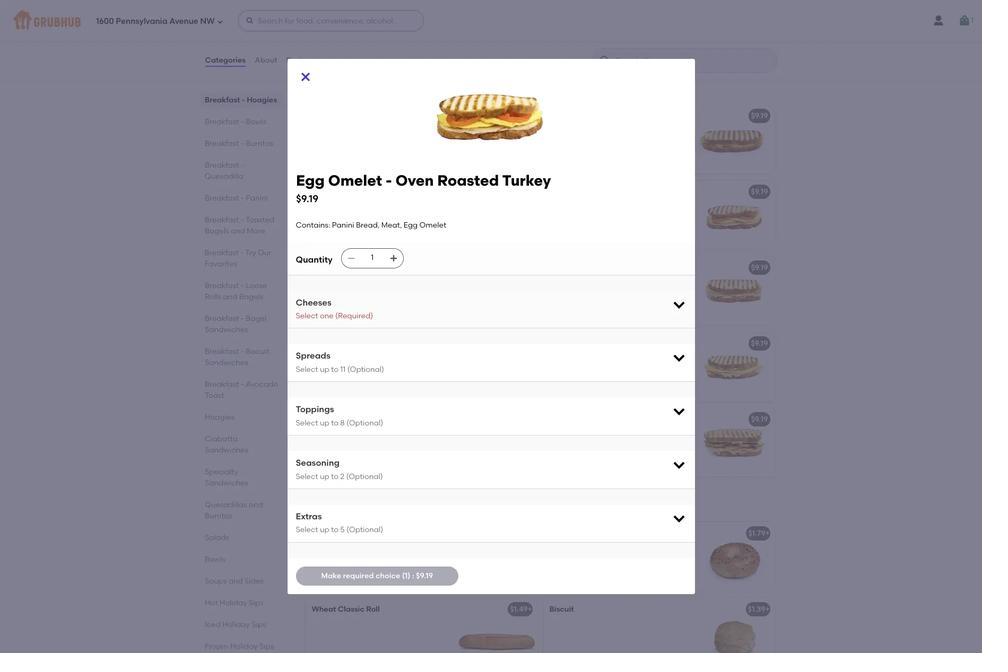 Task type: locate. For each thing, give the bounding box(es) containing it.
contains: inside contains: provolone, panini bread, ranch dressing, meat, tomato, spinach, applewood smoked bacon, egg omelet
[[549, 430, 584, 439]]

1 vertical spatial bowls
[[205, 555, 225, 564]]

wheat
[[312, 605, 336, 614]]

1 vertical spatial sips
[[251, 620, 266, 629]]

0 vertical spatial hoagies
[[247, 95, 277, 105]]

style up provolone,
[[616, 415, 633, 424]]

meat,
[[397, 202, 418, 211], [381, 221, 402, 230], [397, 278, 418, 287], [396, 440, 417, 449], [609, 440, 629, 449]]

breakfast inside breakfast - quesadilla
[[205, 161, 239, 170]]

contains: panini bread, applewood smoked bacon, egg omelet
[[312, 126, 439, 146]]

0 vertical spatial biscuit
[[246, 347, 269, 356]]

2 cali from the left
[[599, 415, 614, 424]]

pennsylvania
[[116, 16, 167, 26]]

1 vertical spatial burritos
[[205, 511, 232, 520]]

2 vertical spatial holiday
[[230, 642, 257, 651]]

breakfast up toast
[[205, 380, 239, 389]]

panini down egg omelet - oven roasted turkey
[[348, 278, 370, 287]]

1600
[[96, 16, 114, 26]]

1 vertical spatial biscuit
[[549, 605, 574, 614]]

bowls up soups
[[205, 555, 225, 564]]

cheeses select one (required)
[[296, 297, 373, 320]]

1 horizontal spatial breakfast - toasted bagels and more
[[304, 498, 510, 511]]

egg inside egg omelet - oven roasted turkey $9.19
[[296, 172, 324, 190]]

sips
[[249, 598, 263, 607], [251, 620, 266, 629], [259, 642, 274, 651]]

spinach,
[[343, 451, 374, 460], [549, 451, 581, 460]]

breakfast inside the breakfast - loose rolls and bagels
[[205, 281, 239, 290]]

0 horizontal spatial style
[[378, 415, 396, 424]]

$9.19 for egg omelet - sausage patty image
[[751, 263, 768, 272]]

select inside seasoning select up to 2 (optional)
[[296, 472, 318, 481]]

bacon, down chipotle,
[[343, 375, 368, 384]]

0 vertical spatial toasted
[[245, 215, 274, 224]]

salsa,
[[369, 13, 390, 22], [370, 375, 391, 384]]

egg omelet - southwest chipotle bacon image
[[457, 332, 537, 401]]

omelet inside contains: cheddar, panini bread, veggie cream cheese, meat, tomato, spinach, applewood smoked bacon, egg omelet
[[385, 462, 412, 471]]

roasted inside egg omelet - oven roasted turkey $9.19
[[437, 172, 499, 190]]

ranch inside contains: provolone, panini bread, ranch dressing, meat, tomato, spinach, applewood smoked bacon, egg omelet
[[549, 440, 573, 449]]

1 vertical spatial hoagies
[[205, 413, 234, 422]]

0 horizontal spatial biscuit
[[246, 347, 269, 356]]

bacon, down egg omelet - applewood smoked bacon
[[343, 137, 368, 146]]

applewood inside the contains: pepper jack, panini bread, applewood smoked bacon, jalapenos, egg omelet
[[549, 365, 591, 374]]

0 horizontal spatial bagel
[[246, 314, 266, 323]]

bacon, inside contains: cheddar, panini bread, veggie cream cheese, meat, tomato, spinach, applewood smoked bacon, egg omelet
[[343, 462, 368, 471]]

1 horizontal spatial ranch
[[702, 415, 725, 424]]

- left spicy at right
[[594, 339, 597, 348]]

frozen
[[205, 642, 228, 651]]

$1.39
[[748, 605, 765, 614]]

breakfast for breakfast - quesadilla tab
[[205, 161, 239, 170]]

breakfast - hoagies tab
[[205, 94, 279, 106]]

1 vertical spatial omelet,
[[651, 278, 680, 287]]

breakfast - panini
[[304, 80, 404, 94], [205, 194, 268, 203]]

2 pepper from the left
[[586, 354, 612, 363]]

0 vertical spatial salsa,
[[369, 13, 390, 22]]

0 horizontal spatial omelet,
[[408, 13, 437, 22]]

- left loose
[[241, 281, 244, 290]]

$9.19
[[513, 111, 530, 120], [751, 111, 768, 120], [751, 187, 768, 196], [296, 193, 318, 205], [751, 263, 768, 272], [513, 339, 530, 348], [751, 339, 768, 348], [751, 415, 768, 424], [416, 571, 433, 580]]

sandwiches inside "breakfast - bagel sandwiches"
[[205, 325, 248, 334]]

contains: pepper jack, panini bread, creamy chipotle, applewood smoked bacon, salsa, egg omelet
[[312, 354, 445, 384]]

breakfast - try our favorites tab
[[205, 247, 279, 270]]

1 horizontal spatial toasted
[[369, 498, 414, 511]]

breakfast - burritos tab
[[205, 138, 279, 149]]

egg inside contains: panini bread, egg omelet, sausage patty
[[635, 278, 649, 287]]

2 horizontal spatial bagels
[[416, 498, 455, 511]]

- left ham
[[356, 187, 359, 196]]

breakfast up extras select up to 5 (optional)
[[304, 498, 359, 511]]

0 vertical spatial breakfast - toasted bagels and more
[[205, 215, 274, 236]]

breakfast up breakfast - burritos
[[205, 117, 239, 126]]

breakfast up breakfast - bowls
[[205, 95, 240, 105]]

panini down egg omelet - cali style cheesy turkey and bacon
[[384, 430, 406, 439]]

spinach, down cream
[[343, 451, 374, 460]]

0 vertical spatial oven
[[339, 23, 359, 32]]

0 horizontal spatial hoagies
[[205, 413, 234, 422]]

breakfast inside "breakfast - bagel sandwiches"
[[205, 314, 239, 323]]

egg
[[392, 13, 406, 22], [312, 111, 326, 120], [370, 137, 384, 146], [296, 172, 324, 190], [312, 187, 326, 196], [420, 202, 434, 211], [404, 221, 418, 230], [312, 263, 326, 272], [420, 278, 434, 287], [635, 278, 649, 287], [312, 339, 326, 348], [549, 339, 564, 348], [393, 375, 407, 384], [591, 375, 605, 384], [312, 415, 326, 424], [549, 415, 564, 424], [370, 462, 384, 471], [549, 462, 563, 471]]

breakfast inside the breakfast - biscuit sandwiches
[[205, 347, 239, 356]]

tomato, inside contains: provolone, panini bread, ranch dressing, meat, tomato, spinach, applewood smoked bacon, egg omelet
[[631, 440, 661, 449]]

svg image
[[245, 16, 254, 25], [217, 18, 223, 25], [671, 297, 686, 312], [671, 350, 686, 365], [671, 511, 686, 526]]

svg image for spreads
[[671, 350, 686, 365]]

2 to from the top
[[331, 418, 338, 427]]

(optional) inside spreads select up to 11 (optional)
[[347, 365, 384, 374]]

applewood down egg omelet - applewood smoked bacon
[[397, 126, 439, 135]]

panini down ham
[[348, 202, 370, 211]]

0 vertical spatial sips
[[249, 598, 263, 607]]

3 sandwiches from the top
[[205, 446, 248, 455]]

3 to from the top
[[331, 472, 338, 481]]

holiday down hot holiday sips
[[222, 620, 250, 629]]

0 vertical spatial $9.19 button
[[543, 104, 774, 173]]

egg omelet - cali style cheesy turkey and bacon
[[312, 415, 491, 424]]

salads tab
[[205, 532, 279, 543]]

bagel right plain
[[332, 529, 353, 538]]

holiday
[[219, 598, 247, 607], [222, 620, 250, 629], [230, 642, 257, 651]]

omelet down egg omelet - applewood smoked bacon
[[385, 137, 412, 146]]

categories
[[205, 56, 246, 65]]

1 vertical spatial tomato,
[[312, 451, 341, 460]]

sides
[[244, 577, 263, 586]]

5 select from the top
[[296, 525, 318, 534]]

1 vertical spatial breakfast - panini
[[205, 194, 268, 203]]

burritos inside tab
[[246, 139, 273, 148]]

pepper up chipotle,
[[348, 354, 374, 363]]

- down breakfast - panini tab
[[241, 215, 244, 224]]

0 vertical spatial roasted
[[360, 23, 390, 32]]

0 vertical spatial omelet,
[[408, 13, 437, 22]]

style left cheesy
[[378, 415, 396, 424]]

panini inside contains: panini bread, egg omelet, sausage patty
[[586, 278, 608, 287]]

1 vertical spatial salsa,
[[370, 375, 391, 384]]

style
[[378, 415, 396, 424], [616, 415, 633, 424]]

breakfast - biscuit sandwiches
[[205, 347, 269, 367]]

breakfast inside "tab"
[[205, 215, 239, 224]]

omelet down chipotle
[[409, 375, 435, 384]]

+ for $1.79
[[765, 529, 770, 538]]

sips for frozen holiday sips
[[259, 642, 274, 651]]

classic
[[338, 605, 364, 614]]

breakfast down "breakfast - bagel sandwiches"
[[205, 347, 239, 356]]

biscuit right $1.49 +
[[549, 605, 574, 614]]

egg omelet - egg image
[[695, 104, 774, 173]]

applewood down cheese,
[[376, 451, 418, 460]]

2 vertical spatial sips
[[259, 642, 274, 651]]

1 horizontal spatial more
[[482, 498, 510, 511]]

contains: inside contains: panini bread, applewood smoked bacon, egg omelet
[[312, 126, 346, 135]]

and inside quesadillas and burritos
[[249, 500, 263, 509]]

1
[[971, 16, 974, 25]]

cheddar,
[[348, 430, 382, 439]]

- up breakfast - toasted bagels and more "tab"
[[241, 194, 244, 203]]

holiday down soups and sides
[[219, 598, 247, 607]]

spinach, down dressing,
[[549, 451, 581, 460]]

1 horizontal spatial oven
[[361, 263, 380, 272]]

contains: panini bread, meat, egg omelet down egg omelet - oven roasted turkey
[[312, 278, 434, 298]]

jack, down spicy at right
[[613, 354, 633, 363]]

bacon
[[436, 111, 460, 120], [434, 339, 458, 348], [621, 339, 644, 348], [468, 415, 491, 424], [677, 415, 700, 424]]

toasted
[[245, 215, 274, 224], [369, 498, 414, 511]]

sandwiches up the breakfast - biscuit sandwiches
[[205, 325, 248, 334]]

- up quesadilla
[[241, 161, 244, 170]]

bowls up breakfast - burritos tab on the left of the page
[[246, 117, 266, 126]]

breakfast for breakfast - burritos tab on the left of the page
[[205, 139, 239, 148]]

0 horizontal spatial bagels
[[205, 227, 229, 236]]

2 style from the left
[[616, 415, 633, 424]]

-
[[362, 80, 366, 94], [242, 95, 245, 105], [356, 111, 359, 120], [241, 117, 244, 126], [241, 139, 244, 148], [241, 161, 244, 170], [385, 172, 392, 190], [356, 187, 359, 196], [241, 194, 244, 203], [241, 215, 244, 224], [241, 248, 244, 257], [356, 263, 359, 272], [241, 281, 244, 290], [241, 314, 244, 323], [356, 339, 359, 348], [594, 339, 597, 348], [241, 347, 244, 356], [241, 380, 244, 389], [356, 415, 359, 424], [594, 415, 597, 424], [362, 498, 366, 511]]

and
[[231, 227, 245, 236], [223, 292, 237, 301], [451, 415, 466, 424], [660, 415, 675, 424], [457, 498, 479, 511], [249, 500, 263, 509], [228, 577, 243, 586]]

select for toppings
[[296, 418, 318, 427]]

(optional) inside extras select up to 5 (optional)
[[346, 525, 383, 534]]

contains: for cheese,
[[312, 430, 346, 439]]

1 horizontal spatial style
[[616, 415, 633, 424]]

1 select from the top
[[296, 311, 318, 320]]

panini up breakfast - toasted bagels and more "tab"
[[246, 194, 268, 203]]

bacon,
[[343, 137, 368, 146], [624, 365, 649, 374], [343, 375, 368, 384], [657, 451, 682, 460], [343, 462, 368, 471]]

omelet down spicy at right
[[607, 375, 634, 384]]

jack, for bacon,
[[613, 354, 633, 363]]

bagels
[[205, 227, 229, 236], [239, 292, 263, 301], [416, 498, 455, 511]]

- down "breakfast - bowls" tab
[[241, 139, 244, 148]]

more inside breakfast - toasted bagels and more
[[247, 227, 265, 236]]

select inside spreads select up to 11 (optional)
[[296, 365, 318, 374]]

salsa, right fresh
[[369, 13, 390, 22]]

- up egg omelet - applewood smoked bacon
[[362, 80, 366, 94]]

4 select from the top
[[296, 472, 318, 481]]

panini down chipotle
[[397, 354, 419, 363]]

Input item quantity number field
[[361, 249, 384, 268]]

sandwiches inside tab
[[205, 479, 248, 488]]

1 vertical spatial $9.19 button
[[543, 180, 774, 249]]

pepper inside contains: pepper jack, panini bread, creamy chipotle, applewood smoked bacon, salsa, egg omelet
[[348, 354, 374, 363]]

main navigation navigation
[[0, 0, 982, 41]]

3 up from the top
[[320, 472, 329, 481]]

egg omelet - oven roasted turkey image
[[457, 256, 537, 325]]

breakfast for breakfast - panini tab
[[205, 194, 239, 203]]

contains: panini bread, meat, egg omelet for oven
[[312, 278, 434, 298]]

1 vertical spatial holiday
[[222, 620, 250, 629]]

applewood down dressing,
[[583, 451, 624, 460]]

contains: inside the contains: fresh salsa, egg omelet, tortilla, oven roasted turkey
[[312, 13, 346, 22]]

pepper inside the contains: pepper jack, panini bread, applewood smoked bacon, jalapenos, egg omelet
[[586, 354, 612, 363]]

more up try
[[247, 227, 265, 236]]

to inside seasoning select up to 2 (optional)
[[331, 472, 338, 481]]

1 sandwiches from the top
[[205, 325, 248, 334]]

oven for egg omelet - oven roasted turkey
[[361, 263, 380, 272]]

panini inside tab
[[246, 194, 268, 203]]

omelet down cheese,
[[385, 462, 412, 471]]

to left 2
[[331, 472, 338, 481]]

everything bagel image
[[695, 522, 774, 591]]

contains: provolone, panini bread, ranch dressing, meat, tomato, spinach, applewood smoked bacon, egg omelet
[[549, 430, 682, 471]]

1 horizontal spatial bowls
[[246, 117, 266, 126]]

- inside breakfast - toasted bagels and more
[[241, 215, 244, 224]]

0 vertical spatial bagel
[[246, 314, 266, 323]]

0 vertical spatial tomato,
[[631, 440, 661, 449]]

- left try
[[241, 248, 244, 257]]

bagel down breakfast - loose rolls and bagels tab
[[246, 314, 266, 323]]

4 to from the top
[[331, 525, 338, 534]]

(optional) up cheddar,
[[346, 418, 383, 427]]

1 horizontal spatial jack,
[[613, 354, 633, 363]]

1 spinach, from the left
[[343, 451, 374, 460]]

contains: panini bread, meat, egg omelet down ham
[[312, 202, 434, 222]]

to for spreads
[[331, 365, 338, 374]]

creamy
[[312, 365, 341, 374]]

egg omelet - spicy bacon
[[549, 339, 644, 348]]

(optional) inside seasoning select up to 2 (optional)
[[346, 472, 383, 481]]

more
[[247, 227, 265, 236], [482, 498, 510, 511]]

$9.19 for egg omelet - southwest chipotle bacon image
[[513, 339, 530, 348]]

bread, inside contains: cheddar, panini bread, veggie cream cheese, meat, tomato, spinach, applewood smoked bacon, egg omelet
[[407, 430, 431, 439]]

1 horizontal spatial cali
[[599, 415, 614, 424]]

1 vertical spatial breakfast - toasted bagels and more
[[304, 498, 510, 511]]

breakfast - toasted bagels and more inside "tab"
[[205, 215, 274, 236]]

salsa, down chipotle,
[[370, 375, 391, 384]]

make
[[321, 571, 341, 580]]

select inside extras select up to 5 (optional)
[[296, 525, 318, 534]]

up down seasoning
[[320, 472, 329, 481]]

0 vertical spatial ranch
[[702, 415, 725, 424]]

svg image
[[958, 14, 971, 27], [299, 71, 312, 83], [347, 254, 355, 262], [389, 254, 398, 262], [671, 404, 686, 419], [671, 457, 686, 472]]

panini down egg omelet - ham
[[332, 221, 354, 230]]

cali up cheddar,
[[361, 415, 376, 424]]

applewood up contains: panini bread, applewood smoked bacon, egg omelet
[[361, 111, 403, 120]]

0 horizontal spatial breakfast - toasted bagels and more
[[205, 215, 274, 236]]

contains: inside contains: cheddar, panini bread, veggie cream cheese, meat, tomato, spinach, applewood smoked bacon, egg omelet
[[312, 430, 346, 439]]

select for extras
[[296, 525, 318, 534]]

cali up provolone,
[[599, 415, 614, 424]]

select down cheeses
[[296, 311, 318, 320]]

0 vertical spatial more
[[247, 227, 265, 236]]

to for extras
[[331, 525, 338, 534]]

3 select from the top
[[296, 418, 318, 427]]

contains: for meat,
[[549, 430, 584, 439]]

turkey for egg omelet - oven roasted turkey $9.19
[[502, 172, 551, 190]]

up for spreads
[[320, 365, 329, 374]]

panini inside contains: cheddar, panini bread, veggie cream cheese, meat, tomato, spinach, applewood smoked bacon, egg omelet
[[384, 430, 406, 439]]

$1.49
[[510, 605, 528, 614]]

1 horizontal spatial burritos
[[246, 139, 273, 148]]

+ for $1.49
[[528, 605, 532, 614]]

0 horizontal spatial oven
[[339, 23, 359, 32]]

meat, inside contains: cheddar, panini bread, veggie cream cheese, meat, tomato, spinach, applewood smoked bacon, egg omelet
[[396, 440, 417, 449]]

avenue
[[169, 16, 198, 26]]

contains: inside contains: panini bread, egg omelet, sausage patty
[[549, 278, 584, 287]]

2 vertical spatial oven
[[361, 263, 380, 272]]

1 up from the top
[[320, 365, 329, 374]]

1 style from the left
[[378, 415, 396, 424]]

sandwiches inside the breakfast - biscuit sandwiches
[[205, 358, 248, 367]]

2 vertical spatial roasted
[[382, 263, 412, 272]]

2 up from the top
[[320, 418, 329, 427]]

jack, down 'egg omelet - southwest chipotle bacon' at the left bottom
[[376, 354, 395, 363]]

oven for egg omelet - oven roasted turkey $9.19
[[395, 172, 433, 190]]

1 horizontal spatial hoagies
[[247, 95, 277, 105]]

up for seasoning
[[320, 472, 329, 481]]

egg omelet - cali style cheesy turkey and bacon image
[[457, 408, 537, 477]]

1 to from the top
[[331, 365, 338, 374]]

2 select from the top
[[296, 365, 318, 374]]

1 horizontal spatial omelet,
[[651, 278, 680, 287]]

omelet inside contains: provolone, panini bread, ranch dressing, meat, tomato, spinach, applewood smoked bacon, egg omelet
[[565, 462, 592, 471]]

turkey for egg omelet - oven roasted turkey
[[414, 263, 438, 272]]

0 vertical spatial breakfast - panini
[[304, 80, 404, 94]]

tomato, down egg omelet - cali style turkey and bacon ranch
[[631, 440, 661, 449]]

4 up from the top
[[320, 525, 329, 534]]

egg omelet - sausage patty image
[[695, 256, 774, 325]]

and inside tab
[[228, 577, 243, 586]]

1 cali from the left
[[361, 415, 376, 424]]

up inside toppings select up to 8 (optional)
[[320, 418, 329, 427]]

breakfast - toasted bagels and more
[[205, 215, 274, 236], [304, 498, 510, 511]]

1 jack, from the left
[[376, 354, 395, 363]]

2 horizontal spatial oven
[[395, 172, 433, 190]]

select inside toppings select up to 8 (optional)
[[296, 418, 318, 427]]

bacon, down egg omelet - cali style turkey and bacon ranch
[[657, 451, 682, 460]]

select for spreads
[[296, 365, 318, 374]]

omelet, for contains: fresh salsa, egg omelet, tortilla, oven roasted turkey
[[408, 13, 437, 22]]

2 vertical spatial bagels
[[416, 498, 455, 511]]

sandwiches down specialty
[[205, 479, 248, 488]]

1 vertical spatial roasted
[[437, 172, 499, 190]]

sandwiches up the breakfast - avocado toast
[[205, 358, 248, 367]]

0 horizontal spatial pepper
[[348, 354, 374, 363]]

breakfast - loose rolls and bagels
[[205, 281, 267, 301]]

0 horizontal spatial spinach,
[[343, 451, 374, 460]]

turkey inside egg omelet - oven roasted turkey $9.19
[[502, 172, 551, 190]]

1 horizontal spatial spinach,
[[549, 451, 581, 460]]

smoked
[[405, 111, 434, 120], [312, 137, 341, 146], [593, 365, 622, 374], [312, 375, 341, 384], [626, 451, 655, 460], [312, 462, 341, 471]]

holiday inside the hot holiday sips tab
[[219, 598, 247, 607]]

breakfast - panini down quesadilla
[[205, 194, 268, 203]]

- left input item quantity number field
[[356, 263, 359, 272]]

sandwiches
[[205, 325, 248, 334], [205, 358, 248, 367], [205, 446, 248, 455], [205, 479, 248, 488]]

(optional) right 11
[[347, 365, 384, 374]]

bacon, inside the contains: pepper jack, panini bread, applewood smoked bacon, jalapenos, egg omelet
[[624, 365, 649, 374]]

1 $9.19 button from the top
[[543, 104, 774, 173]]

omelet down contains: panini bread, applewood smoked bacon, egg omelet
[[328, 172, 382, 190]]

holiday for iced
[[222, 620, 250, 629]]

- up provolone,
[[594, 415, 597, 424]]

wheat classic roll image
[[457, 598, 537, 653]]

1 horizontal spatial biscuit
[[549, 605, 574, 614]]

contains: inside the contains: pepper jack, panini bread, applewood smoked bacon, jalapenos, egg omelet
[[549, 354, 584, 363]]

panini down egg omelet - cali style turkey and bacon ranch
[[625, 430, 647, 439]]

dressing,
[[574, 440, 607, 449]]

$9.19 button for contains: panini bread, meat, egg omelet
[[543, 180, 774, 249]]

omelet inside egg omelet - oven roasted turkey $9.19
[[328, 172, 382, 190]]

0 horizontal spatial ranch
[[549, 440, 573, 449]]

up inside seasoning select up to 2 (optional)
[[320, 472, 329, 481]]

pepper down egg omelet - spicy bacon
[[586, 354, 612, 363]]

0 vertical spatial bagels
[[205, 227, 229, 236]]

frozen holiday sips
[[205, 642, 274, 651]]

0 vertical spatial bowls
[[246, 117, 266, 126]]

4 sandwiches from the top
[[205, 479, 248, 488]]

ciabatta sandwiches tab
[[205, 433, 279, 456]]

panini down egg omelet - applewood smoked bacon
[[348, 126, 370, 135]]

1 vertical spatial bagel
[[332, 529, 353, 538]]

1 horizontal spatial bagels
[[239, 292, 263, 301]]

1 horizontal spatial tomato,
[[631, 440, 661, 449]]

1 vertical spatial ranch
[[549, 440, 573, 449]]

select
[[296, 311, 318, 320], [296, 365, 318, 374], [296, 418, 318, 427], [296, 472, 318, 481], [296, 525, 318, 534]]

1 pepper from the left
[[348, 354, 374, 363]]

jack, inside contains: pepper jack, panini bread, creamy chipotle, applewood smoked bacon, salsa, egg omelet
[[376, 354, 395, 363]]

contains: inside contains: pepper jack, panini bread, creamy chipotle, applewood smoked bacon, salsa, egg omelet
[[312, 354, 346, 363]]

biscuit down breakfast - bagel sandwiches tab
[[246, 347, 269, 356]]

$1.49 +
[[510, 605, 532, 614]]

spinach, inside contains: cheddar, panini bread, veggie cream cheese, meat, tomato, spinach, applewood smoked bacon, egg omelet
[[343, 451, 374, 460]]

omelet, inside the contains: fresh salsa, egg omelet, tortilla, oven roasted turkey
[[408, 13, 437, 22]]

breakfast for breakfast - bagel sandwiches tab
[[205, 314, 239, 323]]

breakfast - biscuit sandwiches tab
[[205, 346, 279, 368]]

breakfast - quesadilla
[[205, 161, 244, 181]]

burritos
[[246, 139, 273, 148], [205, 511, 232, 520]]

1 vertical spatial bagels
[[239, 292, 263, 301]]

egg omelet - applewood smoked bacon image
[[457, 104, 537, 173]]

- inside the breakfast - loose rolls and bagels
[[241, 281, 244, 290]]

breakfast for "breakfast - bowls" tab
[[205, 117, 239, 126]]

cheesy
[[397, 415, 424, 424]]

2 jack, from the left
[[613, 354, 633, 363]]

egg omelet - cali style turkey and bacon ranch image
[[695, 408, 774, 477]]

try
[[245, 248, 256, 257]]

0 horizontal spatial toasted
[[245, 215, 274, 224]]

(optional) for toppings
[[346, 418, 383, 427]]

0 horizontal spatial breakfast - panini
[[205, 194, 268, 203]]

(optional) right 2
[[346, 472, 383, 481]]

breakfast inside the breakfast - avocado toast
[[205, 380, 239, 389]]

hoagies up "breakfast - bowls" tab
[[247, 95, 277, 105]]

ranch
[[702, 415, 725, 424], [549, 440, 573, 449]]

select inside "cheeses select one (required)"
[[296, 311, 318, 320]]

omelet up spreads select up to 11 (optional)
[[328, 339, 355, 348]]

oven
[[339, 23, 359, 32], [395, 172, 433, 190], [361, 263, 380, 272]]

oven down fresh
[[339, 23, 359, 32]]

egg omelet - cali style turkey and bacon ranch
[[549, 415, 725, 424]]

omelet left spicy at right
[[565, 339, 592, 348]]

oven up "(required)"
[[361, 263, 380, 272]]

sips down the hot holiday sips tab at the left bottom of page
[[251, 620, 266, 629]]

breakfast - bowls
[[205, 117, 266, 126]]

iced
[[205, 620, 220, 629]]

1 vertical spatial oven
[[395, 172, 433, 190]]

2 spinach, from the left
[[549, 451, 581, 460]]

bagel inside "breakfast - bagel sandwiches"
[[246, 314, 266, 323]]

sips down iced holiday sips tab
[[259, 642, 274, 651]]

$9.19 for egg omelet - applewood smoked bacon image
[[513, 111, 530, 120]]

up inside extras select up to 5 (optional)
[[320, 525, 329, 534]]

up down spreads
[[320, 365, 329, 374]]

- inside egg omelet - oven roasted turkey $9.19
[[385, 172, 392, 190]]

(optional) inside toppings select up to 8 (optional)
[[346, 418, 383, 427]]

contains: for chipotle,
[[312, 354, 346, 363]]

0 horizontal spatial jack,
[[376, 354, 395, 363]]

holiday inside frozen holiday sips tab
[[230, 642, 257, 651]]

to left "5" on the left of page
[[331, 525, 338, 534]]

turkey for egg omelet - cali style turkey and bacon ranch
[[635, 415, 659, 424]]

to inside spreads select up to 11 (optional)
[[331, 365, 338, 374]]

toasted inside "tab"
[[245, 215, 274, 224]]

breakfast - panini tab
[[205, 193, 279, 204]]

cheeses
[[296, 297, 332, 307]]

omelet up cream
[[328, 415, 355, 424]]

contains:
[[312, 13, 346, 22], [312, 126, 346, 135], [312, 202, 346, 211], [296, 221, 330, 230], [312, 278, 346, 287], [549, 278, 584, 287], [312, 354, 346, 363], [549, 354, 584, 363], [312, 430, 346, 439], [549, 430, 584, 439]]

breakfast - bagel sandwiches tab
[[205, 313, 279, 335]]

hot holiday sips
[[205, 598, 263, 607]]

select for seasoning
[[296, 472, 318, 481]]

0 horizontal spatial cali
[[361, 415, 376, 424]]

1 horizontal spatial bagel
[[332, 529, 353, 538]]

select down spreads
[[296, 365, 318, 374]]

avocado
[[246, 380, 278, 389]]

bacon, up 2
[[343, 462, 368, 471]]

to
[[331, 365, 338, 374], [331, 418, 338, 427], [331, 472, 338, 481], [331, 525, 338, 534]]

pepper
[[348, 354, 374, 363], [586, 354, 612, 363]]

smoked inside contains: panini bread, applewood smoked bacon, egg omelet
[[312, 137, 341, 146]]

up for extras
[[320, 525, 329, 534]]

biscuit
[[246, 347, 269, 356], [549, 605, 574, 614]]

specialty sandwiches
[[205, 467, 248, 488]]

0 vertical spatial burritos
[[246, 139, 273, 148]]

holiday inside iced holiday sips tab
[[222, 620, 250, 629]]

oven inside egg omelet - oven roasted turkey $9.19
[[395, 172, 433, 190]]

more up the plain bagel image
[[482, 498, 510, 511]]

2 sandwiches from the top
[[205, 358, 248, 367]]

hoagies tab
[[205, 412, 279, 423]]

$9.19 button
[[543, 104, 774, 173], [543, 180, 774, 249]]

contains: fresh salsa, egg omelet, tortilla, oven roasted turkey
[[312, 13, 437, 32]]

0 horizontal spatial more
[[247, 227, 265, 236]]

svg image for extras
[[671, 511, 686, 526]]

0 horizontal spatial bowls
[[205, 555, 225, 564]]

1 horizontal spatial pepper
[[586, 354, 612, 363]]

breakfast - loose rolls and bagels tab
[[205, 280, 279, 302]]

0 vertical spatial holiday
[[219, 598, 247, 607]]

bread,
[[372, 126, 395, 135], [372, 202, 395, 211], [356, 221, 380, 230], [372, 278, 395, 287], [610, 278, 633, 287], [421, 354, 445, 363], [659, 354, 683, 363], [407, 430, 431, 439], [649, 430, 673, 439]]

panini down egg omelet - spicy bacon
[[635, 354, 657, 363]]

soups and sides tab
[[205, 576, 279, 587]]

up left "5" on the left of page
[[320, 525, 329, 534]]

0 horizontal spatial burritos
[[205, 511, 232, 520]]

svg image inside 1 button
[[958, 14, 971, 27]]

holiday for hot
[[219, 598, 247, 607]]

bread, inside contains: panini bread, egg omelet, sausage patty
[[610, 278, 633, 287]]

applewood inside contains: cheddar, panini bread, veggie cream cheese, meat, tomato, spinach, applewood smoked bacon, egg omelet
[[376, 451, 418, 460]]

bread, inside the contains: pepper jack, panini bread, applewood smoked bacon, jalapenos, egg omelet
[[659, 354, 683, 363]]

- inside the breakfast - avocado toast
[[241, 380, 244, 389]]

2 $9.19 button from the top
[[543, 180, 774, 249]]

up for toppings
[[320, 418, 329, 427]]

0 horizontal spatial tomato,
[[312, 451, 341, 460]]

holiday for frozen
[[230, 642, 257, 651]]

breakfast - panini up egg omelet - applewood smoked bacon
[[304, 80, 404, 94]]

$9.19 for egg omelet - honey smoked turkey image
[[751, 187, 768, 196]]

tomato,
[[631, 440, 661, 449], [312, 451, 341, 460]]

sips inside tab
[[259, 642, 274, 651]]

oven right ham
[[395, 172, 433, 190]]

(required)
[[335, 311, 373, 320]]

up inside spreads select up to 11 (optional)
[[320, 365, 329, 374]]

- inside breakfast - quesadilla
[[241, 161, 244, 170]]

applewood up the 'jalapenos,'
[[549, 365, 591, 374]]

breakfast for breakfast - loose rolls and bagels tab
[[205, 281, 239, 290]]

oven inside the contains: fresh salsa, egg omelet, tortilla, oven roasted turkey
[[339, 23, 359, 32]]



Task type: vqa. For each thing, say whether or not it's contained in the screenshot.
to corresponding to Toppings
yes



Task type: describe. For each thing, give the bounding box(es) containing it.
breakfast - try our favorites
[[205, 248, 271, 268]]

contains: pepper jack, panini bread, applewood smoked bacon, jalapenos, egg omelet
[[549, 354, 683, 384]]

burritos for quesadillas and burritos
[[205, 511, 232, 520]]

contains: panini bread, meat, egg omelet for ham
[[312, 202, 434, 222]]

egg omelet - oven roasted turkey
[[312, 263, 438, 272]]

biscuit inside the breakfast - biscuit sandwiches
[[246, 347, 269, 356]]

applewood inside contains: panini bread, applewood smoked bacon, egg omelet
[[397, 126, 439, 135]]

egg inside the contains: fresh salsa, egg omelet, tortilla, oven roasted turkey
[[392, 13, 406, 22]]

$9.19 inside egg omelet - oven roasted turkey $9.19
[[296, 193, 318, 205]]

contains: fresh salsa, egg omelet, tortilla, oven roasted turkey button
[[305, 0, 537, 60]]

:
[[412, 571, 414, 580]]

- left southwest
[[356, 339, 359, 348]]

+ for $1.39
[[765, 605, 770, 614]]

spreads
[[296, 351, 330, 361]]

egg inside contains: pepper jack, panini bread, creamy chipotle, applewood smoked bacon, salsa, egg omelet
[[393, 375, 407, 384]]

$1.79 +
[[748, 529, 770, 538]]

salsa, inside contains: pepper jack, panini bread, creamy chipotle, applewood smoked bacon, salsa, egg omelet
[[370, 375, 391, 384]]

iced holiday sips tab
[[205, 619, 279, 630]]

egg omelet - spicy turkey & egg image
[[457, 0, 537, 60]]

- right 8
[[356, 415, 359, 424]]

extras select up to 5 (optional)
[[296, 511, 383, 534]]

ciabatta sandwiches
[[205, 435, 248, 455]]

breakfast for breakfast - biscuit sandwiches tab
[[205, 347, 239, 356]]

omelet down egg omelet - oven roasted turkey $9.19
[[419, 221, 446, 230]]

omelet inside the contains: pepper jack, panini bread, applewood smoked bacon, jalapenos, egg omelet
[[607, 375, 634, 384]]

plain bagel button
[[305, 522, 537, 591]]

nw
[[200, 16, 215, 26]]

egg inside contains: provolone, panini bread, ranch dressing, meat, tomato, spinach, applewood smoked bacon, egg omelet
[[549, 462, 563, 471]]

$9.19 for egg omelet - egg image
[[751, 111, 768, 120]]

(optional) for extras
[[346, 525, 383, 534]]

$1.79
[[748, 529, 765, 538]]

hot holiday sips tab
[[205, 597, 279, 609]]

to for toppings
[[331, 418, 338, 427]]

applewood inside contains: provolone, panini bread, ranch dressing, meat, tomato, spinach, applewood smoked bacon, egg omelet
[[583, 451, 624, 460]]

toppings select up to 8 (optional)
[[296, 404, 383, 427]]

$1.39 +
[[748, 605, 770, 614]]

ham
[[361, 187, 379, 196]]

omelet up dressing,
[[565, 415, 592, 424]]

loose
[[246, 281, 267, 290]]

contains: cheddar, panini bread, veggie cream cheese, meat, tomato, spinach, applewood smoked bacon, egg omelet
[[312, 430, 431, 471]]

contains: panini bread, meat, egg omelet up input item quantity number field
[[296, 221, 446, 230]]

egg omelet - applewood smoked bacon
[[312, 111, 460, 120]]

our
[[258, 248, 271, 257]]

wheat classic roll
[[312, 605, 380, 614]]

cream
[[338, 440, 363, 449]]

fresh
[[348, 13, 367, 22]]

rolls
[[205, 292, 221, 301]]

reviews button
[[286, 41, 316, 80]]

about button
[[254, 41, 278, 80]]

1 vertical spatial toasted
[[369, 498, 414, 511]]

smoked inside contains: pepper jack, panini bread, creamy chipotle, applewood smoked bacon, salsa, egg omelet
[[312, 375, 341, 384]]

breakfast - burritos
[[205, 139, 273, 148]]

panini inside contains: pepper jack, panini bread, creamy chipotle, applewood smoked bacon, salsa, egg omelet
[[397, 354, 419, 363]]

(optional) for spreads
[[347, 365, 384, 374]]

contains: for smoked
[[549, 354, 584, 363]]

- up contains: panini bread, applewood smoked bacon, egg omelet
[[356, 111, 359, 120]]

categories button
[[205, 41, 246, 80]]

and inside "tab"
[[231, 227, 245, 236]]

style for cheesy
[[378, 415, 396, 424]]

select for cheeses
[[296, 311, 318, 320]]

bowls inside tab
[[205, 555, 225, 564]]

panini inside contains: panini bread, applewood smoked bacon, egg omelet
[[348, 126, 370, 135]]

soups
[[205, 577, 226, 586]]

omelet up contains: panini bread, applewood smoked bacon, egg omelet
[[328, 111, 355, 120]]

8
[[340, 418, 345, 427]]

bread, inside contains: pepper jack, panini bread, creamy chipotle, applewood smoked bacon, salsa, egg omelet
[[421, 354, 445, 363]]

svg image for 1600 pennsylvania avenue nw
[[245, 16, 254, 25]]

omelet inside contains: pepper jack, panini bread, creamy chipotle, applewood smoked bacon, salsa, egg omelet
[[409, 375, 435, 384]]

spreads select up to 11 (optional)
[[296, 351, 384, 374]]

jack, for applewood
[[376, 354, 395, 363]]

1 vertical spatial more
[[482, 498, 510, 511]]

reviews
[[286, 56, 316, 65]]

1 horizontal spatial breakfast - panini
[[304, 80, 404, 94]]

cheese,
[[365, 440, 394, 449]]

2
[[340, 472, 344, 481]]

hoagies inside 'breakfast - hoagies' tab
[[247, 95, 277, 105]]

breakfast for 'breakfast - hoagies' tab
[[205, 95, 240, 105]]

breakfast for breakfast - try our favorites tab
[[205, 248, 239, 257]]

toppings
[[296, 404, 334, 414]]

smoked inside contains: cheddar, panini bread, veggie cream cheese, meat, tomato, spinach, applewood smoked bacon, egg omelet
[[312, 462, 341, 471]]

$9.19 for 'egg omelet - spicy bacon' 'image'
[[751, 339, 768, 348]]

sips for iced holiday sips
[[251, 620, 266, 629]]

breakfast for breakfast - toasted bagels and more "tab"
[[205, 215, 239, 224]]

chipotle
[[401, 339, 432, 348]]

- up breakfast - burritos tab on the left of the page
[[241, 117, 244, 126]]

- up "breakfast - bowls" tab
[[242, 95, 245, 105]]

svg image for cheeses
[[671, 297, 686, 312]]

plain bagel
[[312, 529, 353, 538]]

and inside the breakfast - loose rolls and bagels
[[223, 292, 237, 301]]

quesadillas and burritos
[[205, 500, 263, 520]]

contains: for patty
[[549, 278, 584, 287]]

sausage
[[549, 289, 581, 298]]

bacon, inside contains: panini bread, applewood smoked bacon, egg omelet
[[343, 137, 368, 146]]

omelet up one
[[312, 289, 339, 298]]

bowls tab
[[205, 554, 279, 565]]

$9.19 for egg omelet - cali style turkey and bacon ranch image
[[751, 415, 768, 424]]

breakfast for breakfast - avocado toast tab
[[205, 380, 239, 389]]

egg inside contains: panini bread, applewood smoked bacon, egg omelet
[[370, 137, 384, 146]]

panini up egg omelet - applewood smoked bacon
[[369, 80, 404, 94]]

breakfast - bowls tab
[[205, 116, 279, 127]]

- up extras select up to 5 (optional)
[[362, 498, 366, 511]]

roasted for egg omelet - oven roasted turkey $9.19
[[437, 172, 499, 190]]

1 button
[[958, 11, 974, 30]]

$9.19 button for contains: panini bread, applewood smoked bacon, egg omelet
[[543, 104, 774, 173]]

specialty sandwiches tab
[[205, 466, 279, 489]]

plain bagel image
[[457, 522, 537, 591]]

breakfast - hoagies
[[205, 95, 277, 105]]

pepper for southwest
[[348, 354, 374, 363]]

panini inside contains: provolone, panini bread, ranch dressing, meat, tomato, spinach, applewood smoked bacon, egg omelet
[[625, 430, 647, 439]]

roasted for egg omelet - oven roasted turkey
[[382, 263, 412, 272]]

egg inside contains: cheddar, panini bread, veggie cream cheese, meat, tomato, spinach, applewood smoked bacon, egg omelet
[[370, 462, 384, 471]]

pepper for spicy
[[586, 354, 612, 363]]

biscuit image
[[695, 598, 774, 653]]

- inside the breakfast - biscuit sandwiches
[[241, 347, 244, 356]]

jalapenos,
[[549, 375, 589, 384]]

breakfast - bagel sandwiches
[[205, 314, 266, 334]]

veggie
[[312, 440, 337, 449]]

tortilla,
[[312, 23, 338, 32]]

tomato, inside contains: cheddar, panini bread, veggie cream cheese, meat, tomato, spinach, applewood smoked bacon, egg omelet
[[312, 451, 341, 460]]

soups and sides
[[205, 577, 263, 586]]

egg omelet - ham image
[[457, 180, 537, 249]]

quesadillas and burritos tab
[[205, 499, 279, 522]]

spicy
[[599, 339, 619, 348]]

meat, inside contains: provolone, panini bread, ranch dressing, meat, tomato, spinach, applewood smoked bacon, egg omelet
[[609, 440, 629, 449]]

breakfast down the reviews button
[[304, 80, 359, 94]]

turkey inside the contains: fresh salsa, egg omelet, tortilla, oven roasted turkey
[[392, 23, 415, 32]]

bagel inside button
[[332, 529, 353, 538]]

frozen holiday sips tab
[[205, 641, 279, 652]]

bacon, inside contains: provolone, panini bread, ranch dressing, meat, tomato, spinach, applewood smoked bacon, egg omelet
[[657, 451, 682, 460]]

hot
[[205, 598, 218, 607]]

sips for hot holiday sips
[[249, 598, 263, 607]]

bagels inside the breakfast - loose rolls and bagels
[[239, 292, 263, 301]]

cali for cheesy
[[361, 415, 376, 424]]

(optional) for seasoning
[[346, 472, 383, 481]]

11
[[340, 365, 346, 374]]

to for seasoning
[[331, 472, 338, 481]]

egg omelet - southwest chipotle bacon
[[312, 339, 458, 348]]

cali for turkey
[[599, 415, 614, 424]]

salsa, inside the contains: fresh salsa, egg omelet, tortilla, oven roasted turkey
[[369, 13, 390, 22]]

required
[[343, 571, 374, 580]]

salads
[[205, 533, 229, 542]]

roasted inside the contains: fresh salsa, egg omelet, tortilla, oven roasted turkey
[[360, 23, 390, 32]]

provolone,
[[586, 430, 623, 439]]

patty
[[583, 289, 602, 298]]

applewood inside contains: pepper jack, panini bread, creamy chipotle, applewood smoked bacon, salsa, egg omelet
[[377, 365, 418, 374]]

egg inside the contains: pepper jack, panini bread, applewood smoked bacon, jalapenos, egg omelet
[[591, 375, 605, 384]]

1600 pennsylvania avenue nw
[[96, 16, 215, 26]]

quesadilla
[[205, 172, 243, 181]]

contains: for oven
[[312, 13, 346, 22]]

egg omelet - oven roasted turkey $9.19
[[296, 172, 551, 205]]

extras
[[296, 511, 322, 521]]

omelet down egg omelet - ham
[[312, 213, 339, 222]]

one
[[320, 311, 334, 320]]

5
[[340, 525, 345, 534]]

egg omelet - spicy bacon image
[[695, 332, 774, 401]]

favorites
[[205, 259, 237, 268]]

omelet left input item quantity number field
[[328, 263, 355, 272]]

breakfast - quesadilla tab
[[205, 160, 279, 182]]

breakfast - avocado toast
[[205, 380, 278, 400]]

egg omelet - honey smoked turkey image
[[695, 180, 774, 249]]

smoked inside the contains: pepper jack, panini bread, applewood smoked bacon, jalapenos, egg omelet
[[593, 365, 622, 374]]

bagels inside "tab"
[[205, 227, 229, 236]]

contains: panini bread, egg omelet, sausage patty
[[549, 278, 680, 298]]

bacon, inside contains: pepper jack, panini bread, creamy chipotle, applewood smoked bacon, salsa, egg omelet
[[343, 375, 368, 384]]

omelet left ham
[[328, 187, 355, 196]]

omelet, for contains: panini bread, egg omelet, sausage patty
[[651, 278, 680, 287]]

- inside breakfast - try our favorites
[[241, 248, 244, 257]]

burritos for breakfast - burritos
[[246, 139, 273, 148]]

chipotle,
[[342, 365, 375, 374]]

- inside "breakfast - bagel sandwiches"
[[241, 314, 244, 323]]

spinach, inside contains: provolone, panini bread, ranch dressing, meat, tomato, spinach, applewood smoked bacon, egg omelet
[[549, 451, 581, 460]]

choice
[[376, 571, 400, 580]]

seasoning
[[296, 458, 340, 468]]

breakfast - avocado toast tab
[[205, 379, 279, 401]]

breakfast - toasted bagels and more tab
[[205, 214, 279, 237]]

ciabatta
[[205, 435, 237, 444]]

smoked inside contains: provolone, panini bread, ranch dressing, meat, tomato, spinach, applewood smoked bacon, egg omelet
[[626, 451, 655, 460]]

toast
[[205, 391, 224, 400]]

breakfast - panini inside tab
[[205, 194, 268, 203]]

egg omelet - ham
[[312, 187, 379, 196]]

southwest
[[361, 339, 399, 348]]

bread, inside contains: panini bread, applewood smoked bacon, egg omelet
[[372, 126, 395, 135]]

hoagies inside hoagies tab
[[205, 413, 234, 422]]

bread, inside contains: provolone, panini bread, ranch dressing, meat, tomato, spinach, applewood smoked bacon, egg omelet
[[649, 430, 673, 439]]

about
[[255, 56, 277, 65]]

(1)
[[402, 571, 410, 580]]

contains: for egg
[[312, 126, 346, 135]]

bowls inside tab
[[246, 117, 266, 126]]

style for turkey
[[616, 415, 633, 424]]

magnifying glass icon image
[[599, 54, 611, 67]]

omelet inside contains: panini bread, applewood smoked bacon, egg omelet
[[385, 137, 412, 146]]

panini inside the contains: pepper jack, panini bread, applewood smoked bacon, jalapenos, egg omelet
[[635, 354, 657, 363]]



